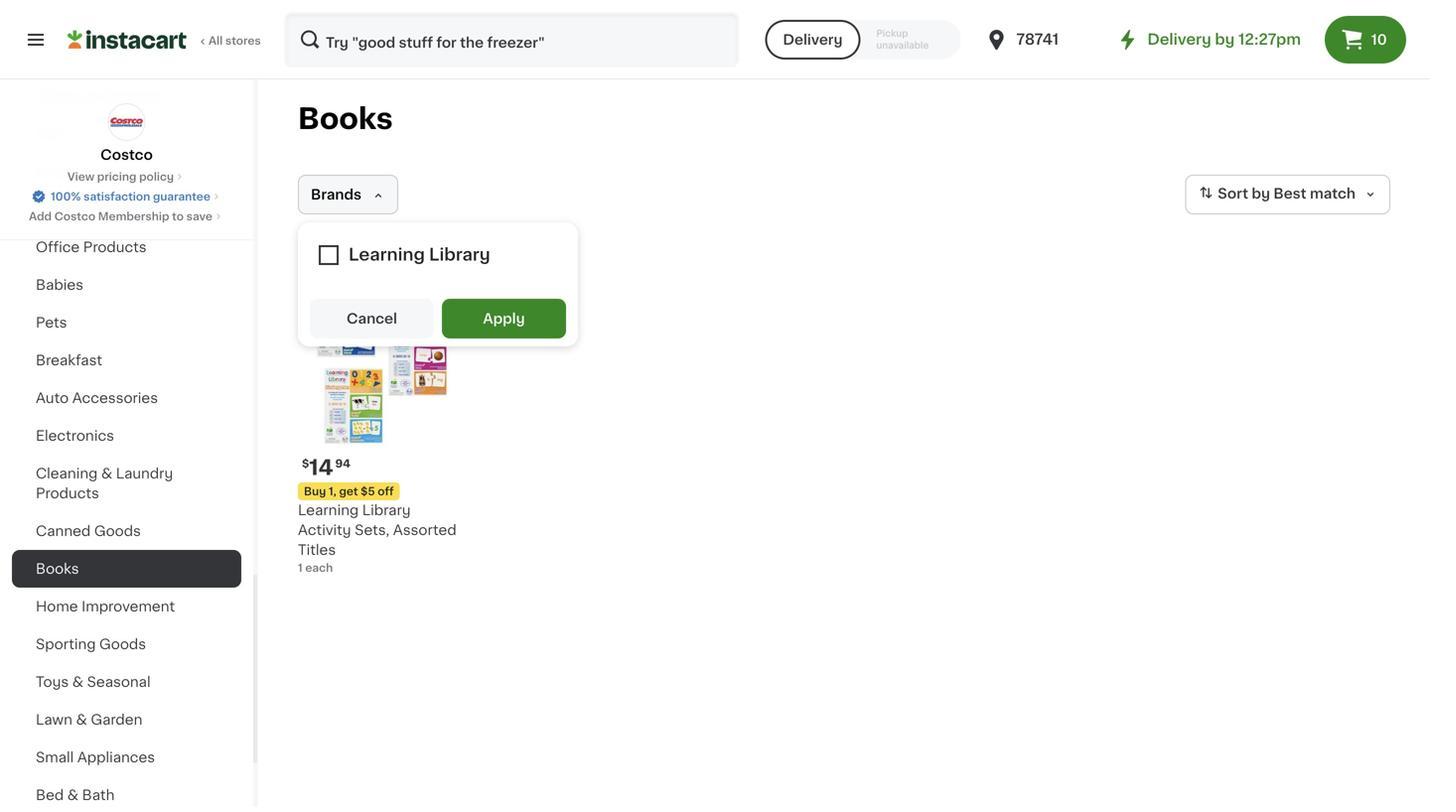 Task type: locate. For each thing, give the bounding box(es) containing it.
to
[[172, 211, 184, 222]]

& left laundry
[[101, 467, 112, 481]]

all stores link
[[68, 12, 262, 68]]

1 vertical spatial products
[[36, 487, 99, 501]]

by right sort
[[1252, 187, 1270, 201]]

buy 1, get $5 off
[[304, 486, 394, 497]]

& right toys
[[72, 675, 83, 689]]

all
[[209, 35, 223, 46]]

1 horizontal spatial costco
[[101, 148, 153, 162]]

10
[[1372, 33, 1387, 47]]

match
[[1310, 187, 1356, 201]]

add button
[[384, 284, 461, 320]]

costco
[[101, 148, 153, 162], [54, 211, 95, 222]]

sort
[[1218, 187, 1249, 201]]

0 horizontal spatial add
[[29, 211, 52, 222]]

buy
[[304, 486, 326, 497]]

sporting goods link
[[12, 626, 241, 664]]

goods for canned goods
[[94, 525, 141, 538]]

0 vertical spatial add
[[29, 211, 52, 222]]

guarantee
[[153, 191, 210, 202]]

0 vertical spatial by
[[1215, 32, 1235, 47]]

delivery for delivery
[[783, 33, 843, 47]]

delivery by 12:27pm
[[1148, 32, 1301, 47]]

94
[[335, 458, 351, 469]]

1 vertical spatial add
[[422, 295, 451, 309]]

1 vertical spatial by
[[1252, 187, 1270, 201]]

1 horizontal spatial add
[[422, 295, 451, 309]]

product group
[[298, 278, 467, 576]]

0 vertical spatial goods
[[94, 525, 141, 538]]

delivery inside button
[[783, 33, 843, 47]]

activity
[[298, 524, 351, 537]]

books up home
[[36, 562, 79, 576]]

books link
[[12, 550, 241, 588]]

Search field
[[286, 14, 737, 66]]

canned
[[36, 525, 91, 538]]

& right bakery at the top left
[[88, 89, 99, 103]]

$5
[[361, 486, 375, 497]]

titles
[[298, 543, 336, 557]]

&
[[88, 89, 99, 103], [87, 203, 99, 217], [101, 467, 112, 481], [72, 675, 83, 689], [76, 713, 87, 727], [67, 789, 79, 803]]

add
[[29, 211, 52, 222], [422, 295, 451, 309]]

seasonal
[[87, 675, 151, 689]]

kirkland
[[36, 165, 92, 179]]

0 vertical spatial books
[[298, 105, 393, 133]]

& down the satisfaction at left top
[[87, 203, 99, 217]]

& inside the cleaning & laundry products
[[101, 467, 112, 481]]

save
[[186, 211, 212, 222]]

goods down home improvement link
[[99, 638, 146, 652]]

costco down the 100%
[[54, 211, 95, 222]]

bath
[[82, 789, 115, 803]]

costco inside add costco membership to save "link"
[[54, 211, 95, 222]]

assorted
[[393, 524, 457, 537]]

0 horizontal spatial books
[[36, 562, 79, 576]]

0 horizontal spatial delivery
[[783, 33, 843, 47]]

0 horizontal spatial by
[[1215, 32, 1235, 47]]

deli
[[36, 127, 63, 141]]

1 vertical spatial costco
[[54, 211, 95, 222]]

& right the bed
[[67, 789, 79, 803]]

by
[[1215, 32, 1235, 47], [1252, 187, 1270, 201]]

delivery
[[1148, 32, 1212, 47], [783, 33, 843, 47]]

cancel button
[[310, 299, 434, 339]]

electronics
[[36, 429, 114, 443]]

1 horizontal spatial delivery
[[1148, 32, 1212, 47]]

home improvement link
[[12, 588, 241, 626]]

& right lawn
[[76, 713, 87, 727]]

auto
[[36, 391, 69, 405]]

small
[[36, 751, 74, 765]]

cleaning & laundry products
[[36, 467, 173, 501]]

small appliances
[[36, 751, 155, 765]]

& for bakery
[[88, 89, 99, 103]]

add inside "link"
[[29, 211, 52, 222]]

None search field
[[284, 12, 739, 68]]

accessories
[[72, 391, 158, 405]]

1 horizontal spatial by
[[1252, 187, 1270, 201]]

appliances
[[77, 751, 155, 765]]

cleaning & laundry products link
[[12, 455, 241, 513]]

books up brands dropdown button
[[298, 105, 393, 133]]

delivery button
[[765, 20, 861, 60]]

by for delivery
[[1215, 32, 1235, 47]]

desserts
[[102, 89, 166, 103]]

1 vertical spatial goods
[[99, 638, 146, 652]]

bakery
[[36, 89, 84, 103]]

canned goods link
[[12, 513, 241, 550]]

costco up signature
[[101, 148, 153, 162]]

garden
[[91, 713, 142, 727]]

office products
[[36, 240, 147, 254]]

auto accessories
[[36, 391, 158, 405]]

goods for sporting goods
[[99, 638, 146, 652]]

breakfast link
[[12, 342, 241, 379]]

view pricing policy link
[[67, 169, 186, 185]]

stores
[[225, 35, 261, 46]]

auto accessories link
[[12, 379, 241, 417]]

pets link
[[12, 304, 241, 342]]

products
[[83, 240, 147, 254], [36, 487, 99, 501]]

0 vertical spatial costco
[[101, 148, 153, 162]]

by inside 'best match sort by' field
[[1252, 187, 1270, 201]]

all stores
[[209, 35, 261, 46]]

bakery & desserts link
[[12, 77, 241, 115]]

delivery by 12:27pm link
[[1116, 28, 1301, 52]]

by inside delivery by 12:27pm link
[[1215, 32, 1235, 47]]

breakfast
[[36, 354, 102, 368]]

0 horizontal spatial costco
[[54, 211, 95, 222]]

books
[[298, 105, 393, 133], [36, 562, 79, 576]]

products down add costco membership to save
[[83, 240, 147, 254]]

deli link
[[12, 115, 241, 153]]

100% satisfaction guarantee
[[51, 191, 210, 202]]

best
[[1274, 187, 1307, 201]]

learning library activity sets, assorted titles 1 each
[[298, 504, 457, 574]]

lawn
[[36, 713, 72, 727]]

$
[[302, 458, 309, 469]]

babies
[[36, 278, 83, 292]]

add inside "button"
[[422, 295, 451, 309]]

1,
[[329, 486, 337, 497]]

lawn & garden link
[[12, 701, 241, 739]]

add for add costco membership to save
[[29, 211, 52, 222]]

& for lawn
[[76, 713, 87, 727]]

signature
[[95, 165, 162, 179]]

1 horizontal spatial books
[[298, 105, 393, 133]]

service type group
[[765, 20, 961, 60]]

products down cleaning
[[36, 487, 99, 501]]

each
[[305, 563, 333, 574]]

by for sort
[[1252, 187, 1270, 201]]

goods up books link
[[94, 525, 141, 538]]

add for add
[[422, 295, 451, 309]]

view pricing policy
[[67, 171, 174, 182]]

by left the 12:27pm
[[1215, 32, 1235, 47]]



Task type: vqa. For each thing, say whether or not it's contained in the screenshot.
4:20PM
no



Task type: describe. For each thing, give the bounding box(es) containing it.
& for cleaning
[[101, 467, 112, 481]]

10 button
[[1325, 16, 1407, 64]]

learning
[[298, 504, 359, 518]]

78741 button
[[985, 12, 1104, 68]]

apply
[[483, 312, 525, 326]]

small appliances link
[[12, 739, 241, 777]]

cleaning
[[36, 467, 98, 481]]

get
[[339, 486, 358, 497]]

& for coffee
[[87, 203, 99, 217]]

apply button
[[442, 299, 566, 339]]

library
[[362, 504, 411, 518]]

14
[[309, 457, 333, 478]]

view
[[67, 171, 94, 182]]

78741
[[1017, 32, 1059, 47]]

0 vertical spatial products
[[83, 240, 147, 254]]

add costco membership to save
[[29, 211, 212, 222]]

sporting
[[36, 638, 96, 652]]

costco link
[[101, 103, 153, 165]]

bed
[[36, 789, 64, 803]]

Best match Sort by field
[[1185, 175, 1391, 215]]

products inside the cleaning & laundry products
[[36, 487, 99, 501]]

electronics link
[[12, 417, 241, 455]]

canned goods
[[36, 525, 141, 538]]

12:27pm
[[1239, 32, 1301, 47]]

pets
[[36, 316, 67, 330]]

membership
[[98, 211, 169, 222]]

office
[[36, 240, 80, 254]]

delivery for delivery by 12:27pm
[[1148, 32, 1212, 47]]

$ 14 94
[[302, 457, 351, 478]]

kirkland signature link
[[12, 153, 241, 191]]

best match
[[1274, 187, 1356, 201]]

costco logo image
[[108, 103, 146, 141]]

sort by
[[1218, 187, 1270, 201]]

toys & seasonal
[[36, 675, 151, 689]]

laundry
[[116, 467, 173, 481]]

office products link
[[12, 228, 241, 266]]

sweeteners
[[102, 203, 185, 217]]

toys & seasonal link
[[12, 664, 241, 701]]

sets,
[[355, 524, 390, 537]]

satisfaction
[[84, 191, 150, 202]]

coffee
[[36, 203, 84, 217]]

1 vertical spatial books
[[36, 562, 79, 576]]

100% satisfaction guarantee button
[[31, 185, 222, 205]]

babies link
[[12, 266, 241, 304]]

sporting goods
[[36, 638, 146, 652]]

& for bed
[[67, 789, 79, 803]]

lawn & garden
[[36, 713, 142, 727]]

coffee & sweeteners
[[36, 203, 185, 217]]

policy
[[139, 171, 174, 182]]

brands button
[[298, 175, 398, 215]]

instacart logo image
[[68, 28, 187, 52]]

bed & bath
[[36, 789, 115, 803]]

off
[[378, 486, 394, 497]]

bed & bath link
[[12, 777, 241, 808]]

& for toys
[[72, 675, 83, 689]]

bakery & desserts
[[36, 89, 166, 103]]

home improvement
[[36, 600, 175, 614]]

pricing
[[97, 171, 136, 182]]

cancel
[[347, 312, 397, 326]]

brands
[[311, 188, 362, 202]]

1
[[298, 563, 303, 574]]

add costco membership to save link
[[29, 209, 224, 225]]

coffee & sweeteners link
[[12, 191, 241, 228]]

home
[[36, 600, 78, 614]]

improvement
[[82, 600, 175, 614]]

kirkland signature
[[36, 165, 162, 179]]



